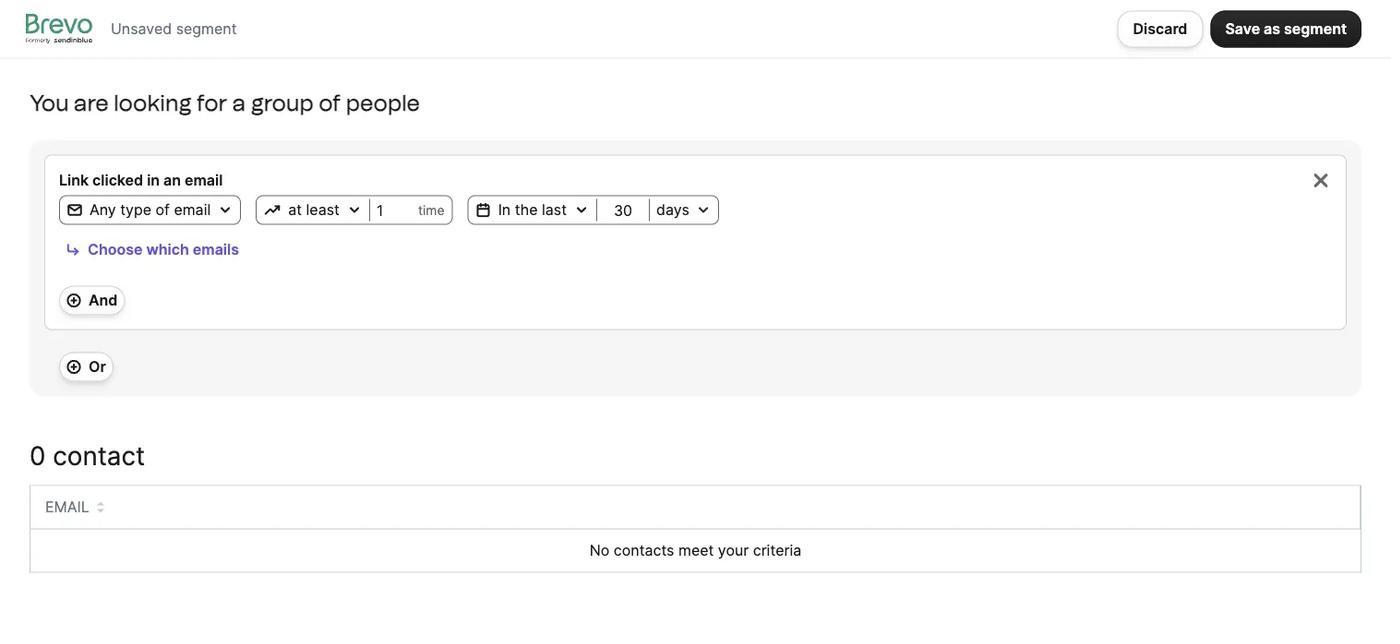 Task type: describe. For each thing, give the bounding box(es) containing it.
days button
[[650, 199, 718, 221]]

of inside 'button'
[[156, 201, 170, 219]]

discard
[[1133, 20, 1188, 38]]

no contacts meet your criteria
[[590, 541, 801, 559]]

email
[[45, 498, 89, 516]]

in the last
[[498, 201, 567, 219]]

2 segment from the left
[[176, 20, 237, 38]]

1 horizontal spatial of
[[319, 90, 341, 116]]

any type of email button
[[60, 199, 240, 221]]

which
[[146, 240, 189, 258]]

contact
[[53, 440, 145, 471]]

0 contact
[[30, 440, 145, 471]]

time
[[418, 202, 445, 218]]

save
[[1225, 20, 1260, 38]]

your
[[718, 541, 749, 559]]

choose which emails button
[[59, 236, 246, 264]]

days
[[656, 201, 689, 219]]

choose
[[88, 240, 143, 258]]

last
[[542, 201, 567, 219]]

link
[[59, 171, 89, 189]]

at least
[[288, 201, 340, 219]]

an
[[163, 171, 181, 189]]

the
[[515, 201, 538, 219]]

or button
[[59, 352, 113, 382]]

no
[[590, 541, 610, 559]]



Task type: locate. For each thing, give the bounding box(es) containing it.
email inside 'button'
[[174, 201, 211, 219]]

group
[[251, 90, 314, 116]]

you are looking for a group of people
[[30, 90, 420, 116]]

in
[[147, 171, 160, 189]]

save as segment button
[[1211, 10, 1362, 47]]

of right type
[[156, 201, 170, 219]]

1 segment from the left
[[1284, 20, 1347, 38]]

email button
[[45, 496, 104, 518]]

in
[[498, 201, 511, 219]]

clicked
[[92, 171, 143, 189]]

type
[[120, 201, 151, 219]]

any type of email
[[90, 201, 211, 219]]

emails
[[193, 240, 239, 258]]

are
[[74, 90, 109, 116]]

segment right as
[[1284, 20, 1347, 38]]

0 horizontal spatial segment
[[176, 20, 237, 38]]

discard button
[[1117, 10, 1203, 47]]

1 vertical spatial email
[[174, 201, 211, 219]]

or
[[89, 358, 106, 376]]

segment inside button
[[1284, 20, 1347, 38]]

1 vertical spatial of
[[156, 201, 170, 219]]

and button
[[59, 286, 125, 315]]

at least button
[[257, 199, 369, 221]]

people
[[346, 90, 420, 116]]

None number field
[[370, 201, 418, 219], [597, 201, 649, 219], [370, 201, 418, 219], [597, 201, 649, 219]]

email down an
[[174, 201, 211, 219]]

looking
[[114, 90, 192, 116]]

least
[[306, 201, 340, 219]]

link clicked in an email
[[59, 171, 223, 189]]

criteria
[[753, 541, 801, 559]]

choose which emails
[[88, 240, 239, 258]]

email right an
[[185, 171, 223, 189]]

1 horizontal spatial segment
[[1284, 20, 1347, 38]]

you
[[30, 90, 69, 116]]

as
[[1264, 20, 1280, 38]]

for
[[197, 90, 227, 116]]

segment right unsaved
[[176, 20, 237, 38]]

unsaved
[[111, 20, 172, 38]]

segment
[[1284, 20, 1347, 38], [176, 20, 237, 38]]

unsaved segment
[[111, 20, 237, 38]]

email
[[185, 171, 223, 189], [174, 201, 211, 219]]

0 vertical spatial of
[[319, 90, 341, 116]]

contacts
[[614, 541, 674, 559]]

any
[[90, 201, 116, 219]]

and
[[89, 291, 118, 309]]

0 vertical spatial email
[[185, 171, 223, 189]]

0 horizontal spatial of
[[156, 201, 170, 219]]

0
[[30, 440, 46, 471]]

a
[[232, 90, 246, 116]]

of
[[319, 90, 341, 116], [156, 201, 170, 219]]

in the last button
[[469, 199, 596, 221]]

at
[[288, 201, 302, 219]]

save as segment
[[1225, 20, 1347, 38]]

of right the group
[[319, 90, 341, 116]]

meet
[[678, 541, 714, 559]]



Task type: vqa. For each thing, say whether or not it's contained in the screenshot.
plan in the top of the page
no



